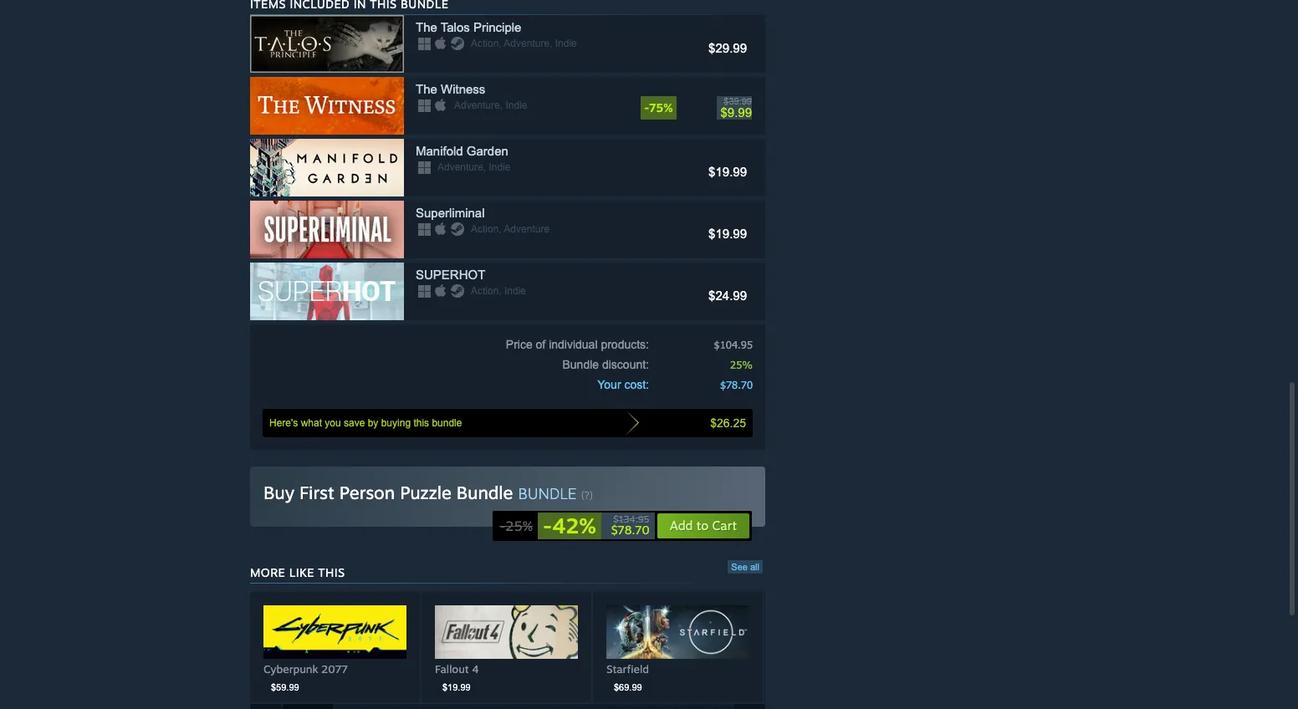 Task type: vqa. For each thing, say whether or not it's contained in the screenshot.
rightmost tarashultz49
no



Task type: locate. For each thing, give the bounding box(es) containing it.
bundle down price of individual products:
[[563, 358, 599, 372]]

more
[[250, 566, 286, 580]]

the talos principle action, adventure, indie
[[416, 20, 577, 49]]

$78.70 left add on the right of page
[[611, 523, 650, 537]]

witness
[[441, 82, 486, 96]]

2 action, from the top
[[471, 223, 502, 235]]

2 vertical spatial adventure,
[[438, 162, 486, 173]]

superhot
[[416, 268, 486, 282]]

action,
[[471, 38, 502, 49], [471, 223, 502, 235], [471, 285, 502, 297]]

of
[[536, 338, 546, 351]]

superliminal action, adventure
[[416, 206, 550, 235]]

cyberpunk 2077 $59.99
[[264, 663, 348, 693]]

(?)
[[581, 490, 593, 502]]

$19.99 up $24.99
[[709, 227, 747, 241]]

this right buying
[[414, 418, 429, 429]]

bundle discount:
[[563, 358, 649, 372]]

the
[[416, 20, 438, 34], [416, 82, 438, 96]]

indie
[[555, 38, 577, 49], [506, 100, 528, 111], [489, 162, 511, 173], [505, 285, 526, 297]]

add
[[670, 518, 693, 534]]

adventure, for witness
[[454, 100, 503, 111]]

0 vertical spatial 25%
[[731, 358, 753, 372]]

4
[[472, 663, 479, 676]]

action, inside the talos principle action, adventure, indie
[[471, 38, 502, 49]]

the inside the witness adventure, indie
[[416, 82, 438, 96]]

cart
[[713, 518, 737, 534]]

1 vertical spatial this
[[318, 566, 345, 580]]

adventure, down witness
[[454, 100, 503, 111]]

talos
[[441, 20, 470, 34]]

bundle
[[563, 358, 599, 372], [457, 482, 513, 504]]

$19.99 down fallout
[[443, 683, 471, 693]]

- for 42%
[[543, 513, 552, 539]]

0 vertical spatial this
[[414, 418, 429, 429]]

- for 75%
[[644, 100, 650, 115]]

2 vertical spatial $19.99
[[443, 683, 471, 693]]

1 action, from the top
[[471, 38, 502, 49]]

25%
[[731, 358, 753, 372], [506, 518, 533, 535]]

adventure, down manifold
[[438, 162, 486, 173]]

here's what you save by buying this bundle
[[269, 418, 462, 429]]

$134.95 $78.70
[[611, 514, 650, 537]]

to
[[697, 518, 709, 534]]

25% down bundle
[[506, 518, 533, 535]]

1 horizontal spatial -
[[543, 513, 552, 539]]

see all link
[[728, 561, 763, 574]]

0 horizontal spatial this
[[318, 566, 345, 580]]

like
[[289, 566, 315, 580]]

action, down superliminal
[[471, 223, 502, 235]]

indie inside the talos principle action, adventure, indie
[[555, 38, 577, 49]]

the for the talos principle
[[416, 20, 438, 34]]

0 vertical spatial $19.99
[[709, 165, 747, 179]]

3 action, from the top
[[471, 285, 502, 297]]

bundle up -25%
[[457, 482, 513, 504]]

bundle
[[432, 418, 462, 429]]

what
[[301, 418, 322, 429]]

1 vertical spatial action,
[[471, 223, 502, 235]]

$19.99 inside fallout 4 $19.99
[[443, 683, 471, 693]]

you
[[325, 418, 341, 429]]

1 vertical spatial $78.70
[[611, 523, 650, 537]]

0 vertical spatial the
[[416, 20, 438, 34]]

2 horizontal spatial -
[[644, 100, 650, 115]]

2 vertical spatial action,
[[471, 285, 502, 297]]

puzzle
[[400, 482, 452, 504]]

0 vertical spatial bundle
[[563, 358, 599, 372]]

$134.95
[[614, 514, 650, 526]]

adventure, inside the witness adventure, indie
[[454, 100, 503, 111]]

action, inside the "superhot action, indie"
[[471, 285, 502, 297]]

person
[[340, 482, 395, 504]]

2 the from the top
[[416, 82, 438, 96]]

all
[[751, 562, 760, 572]]

indie inside the witness adventure, indie
[[506, 100, 528, 111]]

-
[[644, 100, 650, 115], [543, 513, 552, 539], [500, 518, 506, 535]]

$69.99
[[614, 683, 642, 693]]

this right like
[[318, 566, 345, 580]]

1 the from the top
[[416, 20, 438, 34]]

1 horizontal spatial this
[[414, 418, 429, 429]]

products:
[[601, 338, 649, 351]]

$29.99
[[709, 41, 747, 55]]

adventure, inside the talos principle action, adventure, indie
[[504, 38, 553, 49]]

25% down the $104.95
[[731, 358, 753, 372]]

here's
[[269, 418, 298, 429]]

price
[[506, 338, 533, 351]]

1 horizontal spatial $78.70
[[720, 378, 753, 392]]

$78.70
[[720, 378, 753, 392], [611, 523, 650, 537]]

by
[[368, 418, 379, 429]]

1 horizontal spatial bundle
[[563, 358, 599, 372]]

0 horizontal spatial $78.70
[[611, 523, 650, 537]]

1 vertical spatial 25%
[[506, 518, 533, 535]]

adventure, inside manifold garden adventure, indie
[[438, 162, 486, 173]]

0 horizontal spatial bundle
[[457, 482, 513, 504]]

your
[[598, 378, 621, 392]]

this
[[414, 418, 429, 429], [318, 566, 345, 580]]

1 vertical spatial $19.99
[[709, 227, 747, 241]]

the left talos
[[416, 20, 438, 34]]

1 horizontal spatial 25%
[[731, 358, 753, 372]]

the inside the talos principle action, adventure, indie
[[416, 20, 438, 34]]

action, down principle
[[471, 38, 502, 49]]

$19.99
[[709, 165, 747, 179], [709, 227, 747, 241], [443, 683, 471, 693]]

manifold garden adventure, indie
[[416, 144, 511, 173]]

adventure, down principle
[[504, 38, 553, 49]]

action, inside superliminal action, adventure
[[471, 223, 502, 235]]

action, for superhot
[[471, 285, 502, 297]]

the left witness
[[416, 82, 438, 96]]

adventure,
[[504, 38, 553, 49], [454, 100, 503, 111], [438, 162, 486, 173]]

$19.99 down $9.99
[[709, 165, 747, 179]]

action, for superliminal
[[471, 223, 502, 235]]

the witness adventure, indie
[[416, 82, 528, 111]]

action, down the superhot
[[471, 285, 502, 297]]

1 vertical spatial adventure,
[[454, 100, 503, 111]]

$78.70 up $26.25
[[720, 378, 753, 392]]

indie inside the "superhot action, indie"
[[505, 285, 526, 297]]

1 vertical spatial the
[[416, 82, 438, 96]]

-42%
[[543, 513, 596, 539]]

0 horizontal spatial -
[[500, 518, 506, 535]]

0 vertical spatial action,
[[471, 38, 502, 49]]

fallout 4 $19.99
[[435, 663, 479, 693]]

0 vertical spatial adventure,
[[504, 38, 553, 49]]



Task type: describe. For each thing, give the bounding box(es) containing it.
see
[[732, 562, 748, 572]]

starfield $69.99
[[607, 663, 649, 693]]

$39.99 $9.99
[[721, 96, 752, 120]]

superliminal
[[416, 206, 485, 220]]

fallout
[[435, 663, 469, 676]]

0 vertical spatial $78.70
[[720, 378, 753, 392]]

this inside the "see all more like this"
[[318, 566, 345, 580]]

2077
[[321, 663, 348, 676]]

manifold
[[416, 144, 463, 158]]

$39.99
[[724, 96, 752, 106]]

starfield
[[607, 663, 649, 676]]

buy
[[264, 482, 295, 504]]

cost:
[[625, 378, 649, 392]]

42%
[[552, 513, 596, 539]]

$24.99
[[709, 289, 747, 303]]

see all more like this
[[250, 562, 760, 580]]

$59.99
[[271, 683, 299, 693]]

garden
[[467, 144, 509, 158]]

indie inside manifold garden adventure, indie
[[489, 162, 511, 173]]

$104.95
[[714, 338, 753, 351]]

1 vertical spatial bundle
[[457, 482, 513, 504]]

adventure, for garden
[[438, 162, 486, 173]]

superhot action, indie
[[416, 268, 526, 297]]

add to cart
[[670, 518, 737, 534]]

discount:
[[602, 358, 649, 372]]

$19.99 for action,
[[709, 227, 747, 241]]

cyberpunk
[[264, 663, 318, 676]]

principle
[[474, 20, 522, 34]]

the for the witness
[[416, 82, 438, 96]]

save
[[344, 418, 365, 429]]

-75%
[[644, 100, 673, 115]]

first
[[300, 482, 335, 504]]

price of individual products:
[[506, 338, 649, 351]]

buying
[[381, 418, 411, 429]]

bundle
[[518, 485, 577, 503]]

add to cart link
[[657, 513, 751, 540]]

individual
[[549, 338, 598, 351]]

- for 25%
[[500, 518, 506, 535]]

75%
[[650, 100, 673, 115]]

$26.25
[[711, 417, 746, 430]]

$19.99 for garden
[[709, 165, 747, 179]]

your cost:
[[598, 378, 649, 392]]

adventure
[[504, 223, 550, 235]]

$9.99
[[721, 105, 752, 120]]

0 horizontal spatial 25%
[[506, 518, 533, 535]]

buy first person puzzle bundle bundle (?)
[[264, 482, 593, 504]]

-25%
[[500, 518, 533, 535]]



